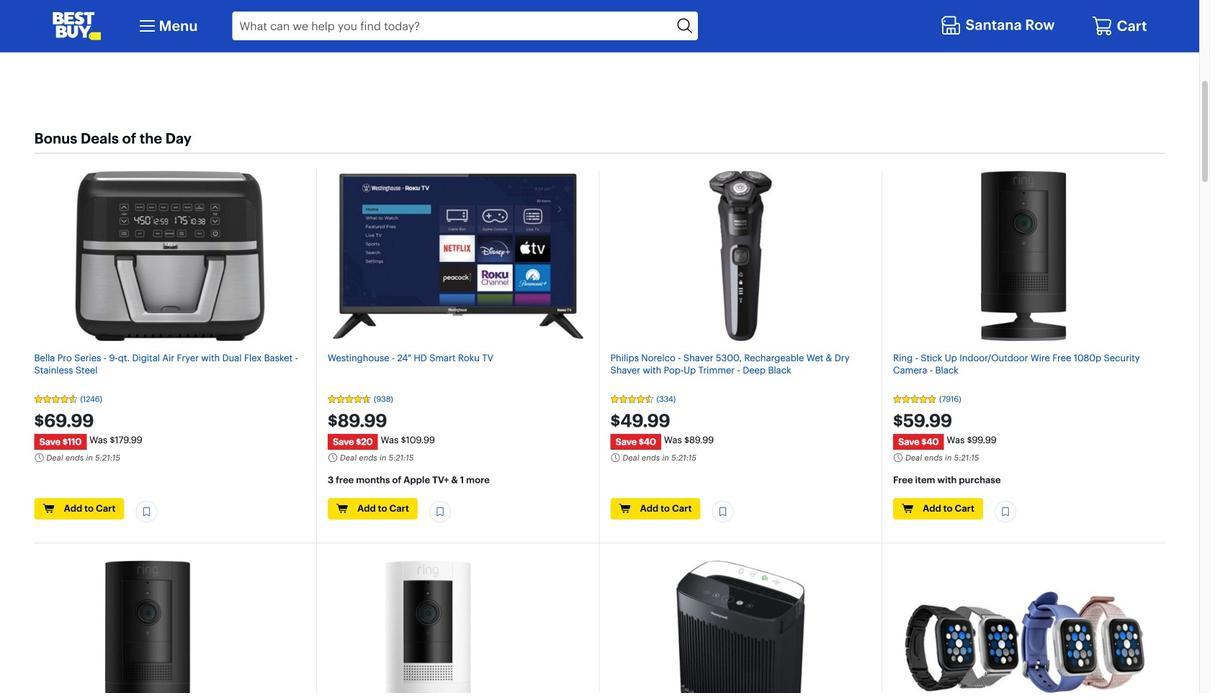 Task type: describe. For each thing, give the bounding box(es) containing it.
Type to search. Navigate forward to hear suggestions text field
[[232, 12, 673, 40]]

3 save image from the left
[[1000, 506, 1010, 518]]

menu image
[[136, 14, 159, 37]]

1 save image from the left
[[435, 506, 445, 518]]

2 save image from the left
[[718, 506, 728, 518]]



Task type: vqa. For each thing, say whether or not it's contained in the screenshot.
'VALLEY' to the bottom
no



Task type: locate. For each thing, give the bounding box(es) containing it.
2 horizontal spatial save image
[[1000, 506, 1010, 518]]

bestbuy.com image
[[52, 12, 101, 40]]

save image
[[142, 506, 152, 518]]

cart icon image
[[1091, 15, 1113, 37]]

1 horizontal spatial save image
[[718, 506, 728, 518]]

save image
[[435, 506, 445, 518], [718, 506, 728, 518], [1000, 506, 1010, 518]]

0 horizontal spatial save image
[[435, 506, 445, 518]]



